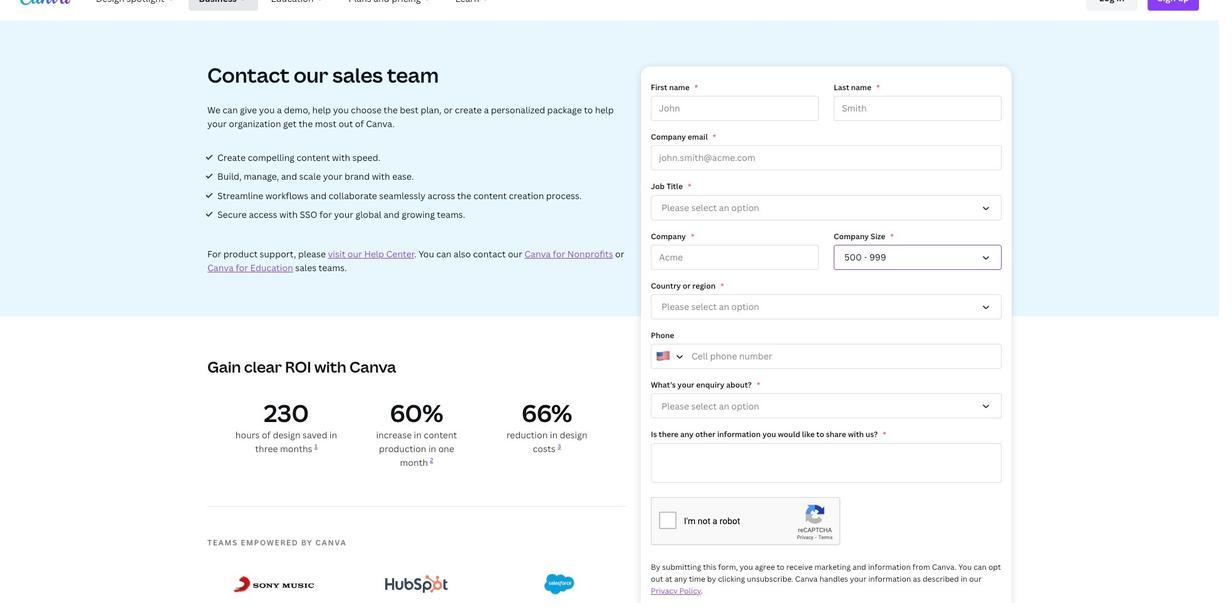 Task type: describe. For each thing, give the bounding box(es) containing it.
john.smith@acme.com text field
[[651, 146, 1002, 171]]

Acme text field
[[651, 245, 819, 270]]

John text field
[[651, 96, 819, 121]]

Smith text field
[[834, 96, 1002, 121]]

hubspot image
[[385, 575, 448, 593]]



Task type: locate. For each thing, give the bounding box(es) containing it.
Cell phone number text field
[[651, 344, 1002, 369]]

salesforce image
[[544, 574, 575, 595]]

top level navigation element
[[85, 0, 543, 11]]

sony music image
[[234, 576, 314, 592]]

None text field
[[651, 443, 1002, 483]]



Task type: vqa. For each thing, say whether or not it's contained in the screenshot.
Days
no



